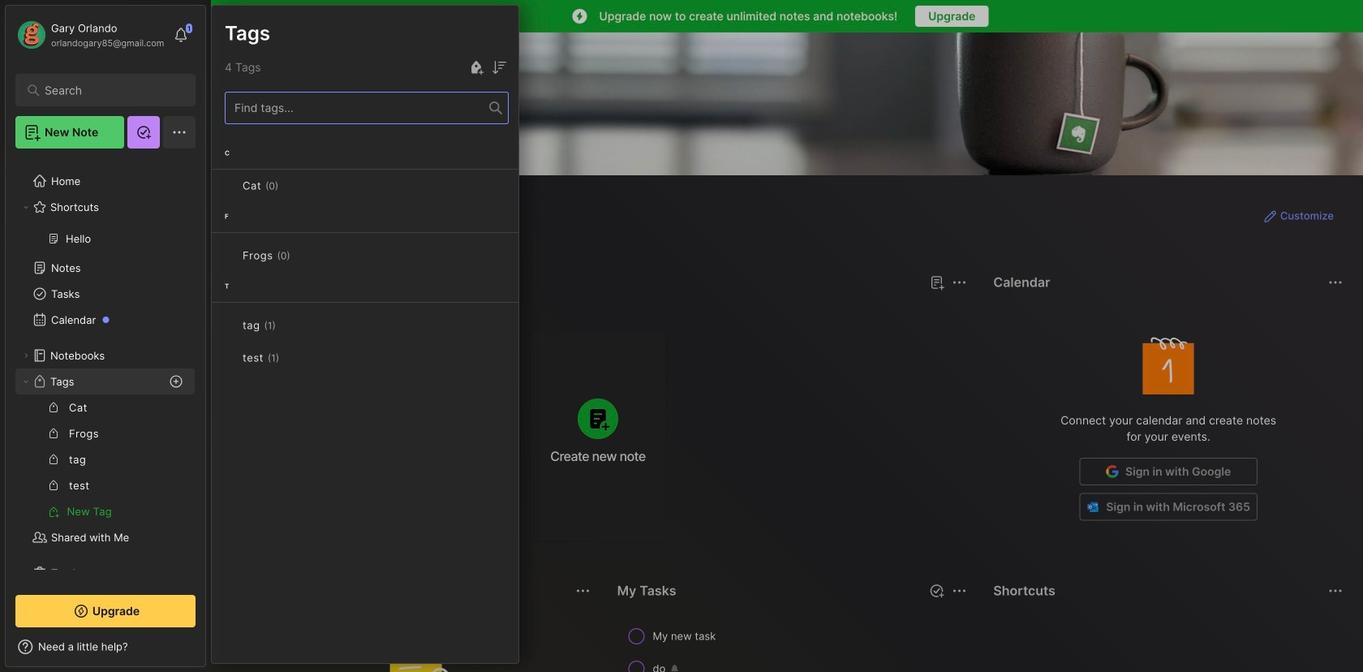 Task type: describe. For each thing, give the bounding box(es) containing it.
0 vertical spatial tag actions field
[[290, 248, 316, 264]]

Sort field
[[489, 57, 509, 77]]

expand notebooks image
[[21, 351, 31, 360]]

tag actions image
[[276, 319, 302, 332]]

WHAT'S NEW field
[[6, 634, 205, 660]]

click to collapse image
[[205, 642, 217, 662]]

tree inside main element
[[6, 119, 205, 596]]

2 group from the top
[[15, 394, 195, 524]]

Find tags… text field
[[226, 97, 489, 119]]

2 tab from the left
[[295, 302, 361, 321]]

Account field
[[15, 19, 164, 51]]



Task type: vqa. For each thing, say whether or not it's contained in the screenshot.
HELP AND LEARNING TASK CHECKLIST field
no



Task type: locate. For each thing, give the bounding box(es) containing it.
tag actions image
[[290, 249, 316, 262]]

1 group from the top
[[15, 144, 195, 261]]

expand tags image
[[21, 377, 31, 386]]

None search field
[[45, 80, 174, 100]]

sort options image
[[489, 58, 509, 77]]

0 horizontal spatial tab
[[241, 302, 289, 321]]

create new tag image
[[467, 58, 486, 77]]

0 vertical spatial group
[[15, 144, 195, 261]]

Search text field
[[45, 83, 174, 98]]

1 vertical spatial group
[[15, 394, 195, 524]]

tab list
[[241, 302, 965, 321]]

main element
[[0, 0, 211, 672]]

tab
[[241, 302, 289, 321], [295, 302, 361, 321]]

1 horizontal spatial tab
[[295, 302, 361, 321]]

tag actions field down tag actions image
[[276, 317, 302, 334]]

group
[[15, 144, 195, 261], [15, 394, 195, 524]]

none search field inside main element
[[45, 80, 174, 100]]

1 tab from the left
[[241, 302, 289, 321]]

1 vertical spatial tag actions field
[[276, 317, 302, 334]]

Tag actions field
[[290, 248, 316, 264], [276, 317, 302, 334]]

tag actions field up tag actions icon
[[290, 248, 316, 264]]

new task image
[[929, 583, 945, 599]]

row group
[[212, 137, 519, 397], [238, 331, 676, 552], [614, 620, 971, 672]]

tree
[[6, 119, 205, 596]]



